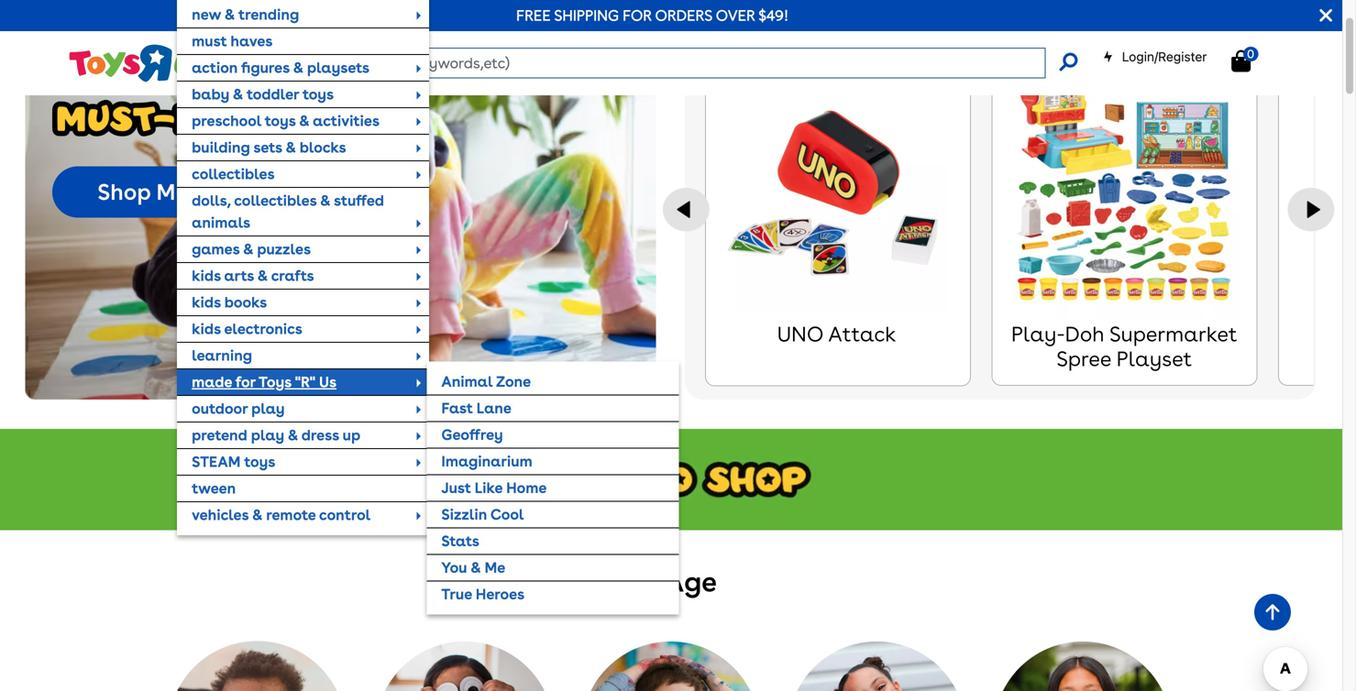 Task type: locate. For each thing, give the bounding box(es) containing it.
haves
[[231, 32, 273, 50]]

new & trending button
[[177, 2, 430, 27]]

outdoor play pretend play & dress up steam toys tween vehicles & remote control
[[192, 400, 371, 524]]

free
[[517, 6, 551, 24]]

collectibles down the collectibles popup button at the left of page
[[234, 192, 317, 209]]

1 vertical spatial kids
[[192, 293, 221, 311]]

2 kids from the top
[[192, 293, 221, 311]]

collectibles
[[192, 165, 275, 183], [234, 192, 317, 209]]

building sets & blocks button
[[177, 135, 430, 160]]

shopping bag image
[[1232, 50, 1251, 72]]

animal
[[442, 373, 493, 391]]

None search field
[[346, 48, 1078, 78]]

toys
[[259, 373, 292, 391]]

login/register button
[[1103, 48, 1208, 66]]

imaginarium link
[[427, 449, 679, 475]]

& left stuffed
[[320, 192, 331, 209]]

fast lane link
[[427, 396, 679, 422]]

free shipping for orders over $49!
[[517, 6, 789, 24]]

Enter Keyword or Item No. search field
[[346, 48, 1046, 78]]

kids up learning
[[192, 320, 221, 338]]

toys right steam
[[244, 453, 276, 471]]

you & me link
[[427, 555, 679, 581]]

kids left books
[[192, 293, 221, 311]]

just like home link
[[427, 476, 679, 501]]

new
[[192, 5, 221, 23]]

kids electronics button
[[177, 316, 430, 342]]

login/register
[[1123, 49, 1208, 64]]

made
[[192, 373, 232, 391]]

preschool
[[192, 112, 261, 130]]

kids down games
[[192, 267, 221, 285]]

animals
[[192, 214, 251, 232]]

tween
[[192, 480, 236, 498]]

outdoor
[[192, 400, 248, 418]]

collectibles down building
[[192, 165, 275, 183]]

must haves link
[[177, 28, 430, 54]]

pretend
[[192, 426, 248, 444]]

& right the sets
[[286, 138, 296, 156]]

2 vertical spatial toys
[[244, 453, 276, 471]]

toys r us image
[[67, 43, 214, 84]]

pretend play & dress up button
[[177, 423, 430, 448]]

true heroes link
[[427, 582, 679, 608]]

outdoor play button
[[177, 396, 430, 422]]

free shipping for orders over $49! link
[[517, 6, 789, 24]]

home
[[507, 479, 547, 497]]

stuffed
[[334, 192, 384, 209]]

haves
[[219, 179, 286, 206]]

0 vertical spatial play
[[252, 400, 285, 418]]

baby & toddler toys button
[[177, 82, 430, 107]]

1 vertical spatial play
[[251, 426, 284, 444]]

go to previous image
[[664, 188, 710, 232]]

& right baby
[[233, 85, 243, 103]]

shop must-haves
[[98, 179, 286, 206]]

play down "made for toys "r" us"
[[252, 400, 285, 418]]

stats
[[442, 533, 480, 550]]

sets
[[254, 138, 282, 156]]

learning
[[192, 347, 252, 365]]

kids
[[192, 267, 221, 285], [192, 293, 221, 311], [192, 320, 221, 338]]

learning button
[[177, 343, 430, 369]]

& left me
[[471, 559, 481, 577]]

shipping
[[555, 6, 619, 24]]

made for toys "r" us button
[[177, 370, 430, 395]]

close button image
[[1320, 6, 1333, 26]]

2 vertical spatial kids
[[192, 320, 221, 338]]

& inside animal zone fast lane geoffrey imaginarium just like home sizzlin cool stats you & me true heroes
[[471, 559, 481, 577]]

activities
[[313, 112, 380, 130]]

0 link
[[1232, 47, 1270, 73]]

stats link
[[427, 529, 679, 555]]

animal zone fast lane geoffrey imaginarium just like home sizzlin cool stats you & me true heroes
[[442, 373, 547, 604]]

blocks
[[300, 138, 346, 156]]

fast
[[442, 399, 473, 417]]

true
[[442, 586, 472, 604]]

games
[[192, 240, 240, 258]]

& left dress
[[288, 426, 298, 444]]

& right the arts
[[257, 267, 268, 285]]

toys down toddler
[[265, 112, 296, 130]]

books
[[225, 293, 267, 311]]

toys down action figures & playsets dropdown button
[[303, 85, 334, 103]]

play down outdoor play "popup button"
[[251, 426, 284, 444]]

0 vertical spatial kids
[[192, 267, 221, 285]]

animal zone link
[[427, 369, 679, 395]]

must-
[[156, 179, 219, 206]]



Task type: vqa. For each thing, say whether or not it's contained in the screenshot.
'LEGO DC Super Heroes' Link at the left top
no



Task type: describe. For each thing, give the bounding box(es) containing it.
1 kids from the top
[[192, 267, 221, 285]]

remote
[[266, 506, 316, 524]]

winter must haves image
[[52, 53, 299, 137]]

geoffrey link
[[427, 422, 679, 448]]

steam toys button
[[177, 449, 430, 475]]

sizzlin
[[442, 506, 487, 524]]

& right 'new'
[[225, 5, 235, 23]]

dolls, collectibles & stuffed animals button
[[177, 188, 430, 236]]

vehicles
[[192, 506, 249, 524]]

new & trending must haves action figures & playsets baby & toddler toys preschool toys & activities building sets & blocks collectibles dolls, collectibles & stuffed animals games & puzzles kids arts & crafts kids books kids electronics learning
[[192, 5, 384, 365]]

building
[[192, 138, 250, 156]]

baby
[[192, 85, 229, 103]]

zone
[[496, 373, 531, 391]]

0 vertical spatial toys
[[303, 85, 334, 103]]

puzzles
[[257, 240, 311, 258]]

preschool toys & activities button
[[177, 108, 430, 134]]

action figures & playsets button
[[177, 55, 430, 81]]

action
[[192, 59, 238, 76]]

1 vertical spatial collectibles
[[234, 192, 317, 209]]

geoffrey
[[442, 426, 503, 444]]

shop
[[98, 179, 151, 206]]

toys inside 'outdoor play pretend play & dress up steam toys tween vehicles & remote control'
[[244, 453, 276, 471]]

& up the arts
[[243, 240, 254, 258]]

arts
[[224, 267, 254, 285]]

0 vertical spatial collectibles
[[192, 165, 275, 183]]

collectibles button
[[177, 161, 430, 187]]

vehicles & remote control button
[[177, 503, 430, 528]]

3 kids from the top
[[192, 320, 221, 338]]

just
[[442, 479, 471, 497]]

tween link
[[177, 476, 430, 502]]

made for toys "r" us
[[192, 373, 337, 391]]

like
[[475, 479, 503, 497]]

heroes
[[476, 586, 525, 604]]

shop by category menu
[[177, 0, 679, 615]]

crafts
[[271, 267, 314, 285]]

$49!
[[759, 6, 789, 24]]

playsets
[[307, 59, 370, 76]]

sizzlin cool link
[[427, 502, 679, 528]]

us
[[319, 373, 337, 391]]

dolls,
[[192, 192, 231, 209]]

for
[[623, 6, 652, 24]]

& down must haves link
[[293, 59, 304, 76]]

1 vertical spatial toys
[[265, 112, 296, 130]]

ways to shop image
[[0, 429, 1343, 531]]

electronics
[[224, 320, 303, 338]]

must
[[192, 32, 227, 50]]

go to next image
[[1289, 188, 1335, 232]]

you
[[442, 559, 467, 577]]

orders
[[656, 6, 713, 24]]

cool
[[491, 506, 524, 524]]

lane
[[477, 399, 512, 417]]

dress
[[302, 426, 339, 444]]

steam
[[192, 453, 241, 471]]

imaginarium
[[442, 453, 533, 471]]

twister hero image desktop image
[[25, 25, 657, 400]]

& down baby & toddler toys popup button
[[299, 112, 310, 130]]

me
[[485, 559, 506, 577]]

made-for-toys-r-us menu
[[427, 362, 679, 615]]

& left remote
[[252, 506, 263, 524]]

trending
[[239, 5, 299, 23]]

0
[[1248, 47, 1255, 61]]

kids arts & crafts button
[[177, 263, 430, 289]]

toddler
[[247, 85, 299, 103]]

games & puzzles button
[[177, 237, 430, 262]]

"r"
[[295, 373, 316, 391]]

for
[[236, 373, 256, 391]]

kids books button
[[177, 290, 430, 315]]

figures
[[241, 59, 290, 76]]

over
[[716, 6, 755, 24]]

up
[[343, 426, 361, 444]]

control
[[319, 506, 371, 524]]



